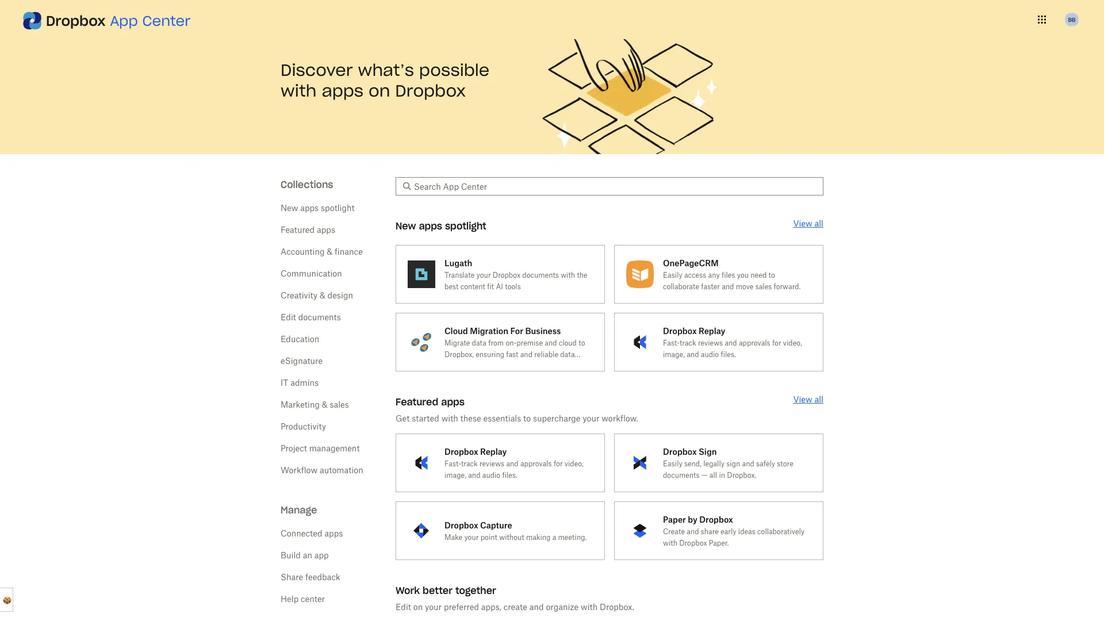 Task type: locate. For each thing, give the bounding box(es) containing it.
0 horizontal spatial files.
[[502, 471, 518, 479]]

approvals down get started with these essentials to supercharge your workflow.
[[521, 459, 552, 468]]

1 horizontal spatial dropbox replay fast-track reviews and approvals for video, image, and audio files.
[[663, 326, 802, 359]]

feedback
[[305, 572, 340, 582]]

on down what's
[[369, 81, 390, 101]]

1 horizontal spatial dropbox.
[[727, 471, 757, 479]]

apps
[[322, 81, 364, 101], [300, 203, 319, 213], [419, 220, 442, 232], [317, 225, 335, 234], [441, 396, 465, 408], [325, 528, 343, 538]]

2 view from the top
[[794, 395, 813, 404]]

view all for new apps spotlight
[[794, 219, 824, 228]]

track down the collaborate
[[680, 339, 696, 347]]

1 horizontal spatial approvals
[[739, 339, 771, 347]]

1 horizontal spatial replay
[[699, 326, 726, 336]]

fast- down the collaborate
[[663, 339, 680, 347]]

0 vertical spatial sales
[[756, 282, 772, 291]]

admins
[[291, 378, 319, 387]]

0 horizontal spatial featured
[[281, 225, 315, 234]]

view all for featured apps
[[794, 395, 824, 404]]

help
[[281, 594, 299, 604]]

replay down essentials
[[480, 447, 507, 456]]

reviews down faster
[[698, 339, 723, 347]]

with down create on the bottom
[[663, 539, 678, 547]]

1 view all link from the top
[[794, 219, 824, 228]]

and
[[722, 282, 734, 291], [545, 339, 557, 347], [725, 339, 737, 347], [520, 350, 533, 359], [687, 350, 699, 359], [506, 459, 519, 468], [742, 459, 755, 468], [468, 471, 481, 479], [687, 527, 699, 536], [530, 602, 544, 612]]

0 horizontal spatial on
[[369, 81, 390, 101]]

for
[[511, 326, 523, 336]]

your
[[477, 271, 491, 279], [583, 413, 600, 423], [464, 533, 479, 542], [425, 602, 442, 612]]

1 vertical spatial fast-
[[445, 459, 461, 468]]

0 horizontal spatial audio
[[482, 471, 501, 479]]

1 vertical spatial &
[[320, 290, 325, 300]]

0 horizontal spatial dropbox.
[[600, 602, 634, 612]]

fast-
[[663, 339, 680, 347], [445, 459, 461, 468]]

& for sales
[[322, 400, 328, 409]]

1 vertical spatial dropbox replay fast-track reviews and approvals for video, image, and audio files.
[[445, 447, 584, 479]]

2 horizontal spatial to
[[769, 271, 775, 279]]

project management
[[281, 443, 360, 453]]

dropbox. inside work better together edit on your preferred apps, create and organize with dropbox.
[[600, 602, 634, 612]]

accounting & finance link
[[281, 246, 363, 256]]

featured apps up the started
[[396, 396, 465, 408]]

dropbox left app
[[46, 12, 106, 29]]

creativity & design link
[[281, 290, 353, 300]]

documents
[[523, 271, 559, 279], [298, 312, 341, 322], [663, 471, 700, 479]]

0 vertical spatial edit
[[281, 312, 296, 322]]

documents inside lugath translate your dropbox documents with the best content fit ai tools
[[523, 271, 559, 279]]

1 vertical spatial documents
[[298, 312, 341, 322]]

1 vertical spatial spotlight
[[445, 220, 487, 232]]

and inside work better together edit on your preferred apps, create and organize with dropbox.
[[530, 602, 544, 612]]

dropbox down the collaborate
[[663, 326, 697, 336]]

0 vertical spatial new
[[281, 203, 298, 213]]

0 horizontal spatial video,
[[565, 459, 584, 468]]

ideas
[[738, 527, 756, 536]]

your down better
[[425, 602, 442, 612]]

0 vertical spatial all
[[815, 219, 824, 228]]

2 view all from the top
[[794, 395, 824, 404]]

1 horizontal spatial documents
[[523, 271, 559, 279]]

workflow
[[281, 465, 318, 475]]

0 horizontal spatial reviews
[[480, 459, 505, 468]]

for
[[772, 339, 782, 347], [554, 459, 563, 468]]

reviews
[[698, 339, 723, 347], [480, 459, 505, 468]]

1 horizontal spatial image,
[[663, 350, 685, 359]]

0 vertical spatial data
[[472, 339, 487, 347]]

new
[[281, 203, 298, 213], [396, 220, 416, 232]]

the
[[577, 271, 588, 279]]

work better together edit on your preferred apps, create and organize with dropbox.
[[396, 585, 634, 612]]

dropbox up send,
[[663, 447, 697, 456]]

with inside work better together edit on your preferred apps, create and organize with dropbox.
[[581, 602, 598, 612]]

by
[[688, 515, 698, 524]]

2 view all link from the top
[[794, 395, 824, 404]]

fast- down these
[[445, 459, 461, 468]]

new apps spotlight up the lugath
[[396, 220, 487, 232]]

with down "discover"
[[281, 81, 317, 101]]

create
[[663, 527, 685, 536]]

education link
[[281, 334, 319, 344]]

1 vertical spatial files.
[[502, 471, 518, 479]]

0 vertical spatial view
[[794, 219, 813, 228]]

dropbox inside "dropbox capture make your point without making a meeting."
[[445, 520, 478, 530]]

1 vertical spatial for
[[554, 459, 563, 468]]

your left workflow. on the right bottom of page
[[583, 413, 600, 423]]

video,
[[783, 339, 802, 347], [565, 459, 584, 468]]

1 vertical spatial reviews
[[480, 459, 505, 468]]

& for design
[[320, 290, 325, 300]]

1 horizontal spatial sales
[[756, 282, 772, 291]]

1 horizontal spatial spotlight
[[445, 220, 487, 232]]

1 vertical spatial new apps spotlight
[[396, 220, 487, 232]]

featured apps link
[[281, 225, 335, 234]]

easily inside dropbox sign easily send, legally sign and safely store documents — all in dropbox.
[[663, 459, 683, 468]]

supercharge
[[533, 413, 581, 423]]

an
[[303, 550, 312, 560]]

sales down the need
[[756, 282, 772, 291]]

help center
[[281, 594, 325, 604]]

to right essentials
[[524, 413, 531, 423]]

dropbox down share
[[679, 539, 707, 547]]

dropbox replay fast-track reviews and approvals for video, image, and audio files. down move
[[663, 326, 802, 359]]

dropbox replay fast-track reviews and approvals for video, image, and audio files.
[[663, 326, 802, 359], [445, 447, 584, 479]]

1 vertical spatial audio
[[482, 471, 501, 479]]

1 vertical spatial view
[[794, 395, 813, 404]]

share feedback
[[281, 572, 340, 582]]

data
[[472, 339, 487, 347], [560, 350, 575, 359]]

onepagecrm easily access any files you need to collaborate faster and move sales forward.
[[663, 258, 801, 291]]

1 horizontal spatial featured
[[396, 396, 438, 408]]

data down migration
[[472, 339, 487, 347]]

1 vertical spatial view all link
[[794, 395, 824, 404]]

your left point
[[464, 533, 479, 542]]

all inside dropbox sign easily send, legally sign and safely store documents — all in dropbox.
[[710, 471, 717, 479]]

1 horizontal spatial audio
[[701, 350, 719, 359]]

1 horizontal spatial featured apps
[[396, 396, 465, 408]]

create
[[504, 602, 527, 612]]

workflow automation link
[[281, 465, 363, 475]]

best
[[445, 282, 459, 291]]

1 vertical spatial view all
[[794, 395, 824, 404]]

with right organize
[[581, 602, 598, 612]]

2 vertical spatial documents
[[663, 471, 700, 479]]

1 vertical spatial replay
[[480, 447, 507, 456]]

0 vertical spatial replay
[[699, 326, 726, 336]]

tools
[[505, 282, 521, 291]]

reviews down essentials
[[480, 459, 505, 468]]

to inside onepagecrm easily access any files you need to collaborate faster and move sales forward.
[[769, 271, 775, 279]]

your up 'fit'
[[477, 271, 491, 279]]

and inside onepagecrm easily access any files you need to collaborate faster and move sales forward.
[[722, 282, 734, 291]]

dropbox,
[[445, 350, 474, 359]]

featured up "accounting"
[[281, 225, 315, 234]]

dropbox inside dropbox sign easily send, legally sign and safely store documents — all in dropbox.
[[663, 447, 697, 456]]

making
[[526, 533, 551, 542]]

need
[[751, 271, 767, 279]]

approvals
[[739, 339, 771, 347], [521, 459, 552, 468]]

work
[[396, 585, 420, 597]]

1 horizontal spatial fast-
[[663, 339, 680, 347]]

to right cloud
[[579, 339, 585, 347]]

2 easily from the top
[[663, 459, 683, 468]]

spotlight up the lugath
[[445, 220, 487, 232]]

data down cloud
[[560, 350, 575, 359]]

1 vertical spatial easily
[[663, 459, 683, 468]]

dropbox. inside dropbox sign easily send, legally sign and safely store documents — all in dropbox.
[[727, 471, 757, 479]]

dropbox. right organize
[[600, 602, 634, 612]]

help center link
[[281, 594, 325, 604]]

documents left the
[[523, 271, 559, 279]]

view for featured apps
[[794, 395, 813, 404]]

dropbox replay fast-track reviews and approvals for video, image, and audio files. down get started with these essentials to supercharge your workflow.
[[445, 447, 584, 479]]

1 horizontal spatial files.
[[721, 350, 736, 359]]

for down the supercharge at the bottom of page
[[554, 459, 563, 468]]

edit down creativity
[[281, 312, 296, 322]]

easily up the collaborate
[[663, 271, 683, 279]]

files.
[[721, 350, 736, 359], [502, 471, 518, 479]]

featured apps up "accounting"
[[281, 225, 335, 234]]

replay down faster
[[699, 326, 726, 336]]

0 vertical spatial featured
[[281, 225, 315, 234]]

legally
[[704, 459, 725, 468]]

approvals down move
[[739, 339, 771, 347]]

dropbox down possible
[[395, 81, 466, 101]]

accounting & finance
[[281, 246, 363, 256]]

documents down send,
[[663, 471, 700, 479]]

0 vertical spatial files.
[[721, 350, 736, 359]]

video, down forward.
[[783, 339, 802, 347]]

easily left send,
[[663, 459, 683, 468]]

1 horizontal spatial on
[[413, 602, 423, 612]]

paper by dropbox create and share early ideas collaboratively with dropbox paper.
[[663, 515, 805, 547]]

1 vertical spatial video,
[[565, 459, 584, 468]]

0 horizontal spatial featured apps
[[281, 225, 335, 234]]

app
[[110, 12, 138, 29]]

0 vertical spatial on
[[369, 81, 390, 101]]

0 horizontal spatial replay
[[480, 447, 507, 456]]

0 horizontal spatial approvals
[[521, 459, 552, 468]]

early
[[721, 527, 737, 536]]

2 vertical spatial all
[[710, 471, 717, 479]]

new apps spotlight up "featured apps" link
[[281, 203, 355, 213]]

easily
[[663, 271, 683, 279], [663, 459, 683, 468]]

0 horizontal spatial spotlight
[[321, 203, 355, 213]]

cloud migration for business migrate data from on-premise and cloud to dropbox, ensuring fast and reliable data transfer.
[[445, 326, 585, 370]]

1 vertical spatial featured apps
[[396, 396, 465, 408]]

2 horizontal spatial documents
[[663, 471, 700, 479]]

safely
[[756, 459, 775, 468]]

1 horizontal spatial for
[[772, 339, 782, 347]]

0 horizontal spatial image,
[[445, 471, 466, 479]]

audio
[[701, 350, 719, 359], [482, 471, 501, 479]]

1 easily from the top
[[663, 271, 683, 279]]

0 vertical spatial image,
[[663, 350, 685, 359]]

access
[[684, 271, 707, 279]]

dropbox.
[[727, 471, 757, 479], [600, 602, 634, 612]]

view all
[[794, 219, 824, 228], [794, 395, 824, 404]]

1 vertical spatial image,
[[445, 471, 466, 479]]

0 vertical spatial documents
[[523, 271, 559, 279]]

& left "design"
[[320, 290, 325, 300]]

featured up the started
[[396, 396, 438, 408]]

1 horizontal spatial data
[[560, 350, 575, 359]]

2 vertical spatial to
[[524, 413, 531, 423]]

all for new apps spotlight
[[815, 219, 824, 228]]

dropbox. down sign
[[727, 471, 757, 479]]

0 vertical spatial to
[[769, 271, 775, 279]]

0 vertical spatial new apps spotlight
[[281, 203, 355, 213]]

bb
[[1068, 16, 1076, 23]]

1 horizontal spatial to
[[579, 339, 585, 347]]

edit down work
[[396, 602, 411, 612]]

0 vertical spatial video,
[[783, 339, 802, 347]]

with left these
[[442, 413, 458, 423]]

your inside work better together edit on your preferred apps, create and organize with dropbox.
[[425, 602, 442, 612]]

documents down creativity & design
[[298, 312, 341, 322]]

connected apps
[[281, 528, 343, 538]]

share
[[281, 572, 303, 582]]

1 vertical spatial sales
[[330, 400, 349, 409]]

you
[[737, 271, 749, 279]]

to right the need
[[769, 271, 775, 279]]

0 vertical spatial view all
[[794, 219, 824, 228]]

with left the
[[561, 271, 575, 279]]

dropbox up make
[[445, 520, 478, 530]]

ai
[[496, 282, 503, 291]]

0 horizontal spatial to
[[524, 413, 531, 423]]

1 vertical spatial on
[[413, 602, 423, 612]]

for down forward.
[[772, 339, 782, 347]]

on down work
[[413, 602, 423, 612]]

& left finance
[[327, 246, 333, 256]]

dropbox capture make your point without making a meeting.
[[445, 520, 587, 542]]

spotlight up "featured apps" link
[[321, 203, 355, 213]]

track down these
[[461, 459, 478, 468]]

with
[[281, 81, 317, 101], [561, 271, 575, 279], [442, 413, 458, 423], [663, 539, 678, 547], [581, 602, 598, 612]]

1 vertical spatial to
[[579, 339, 585, 347]]

1 vertical spatial dropbox.
[[600, 602, 634, 612]]

1 view all from the top
[[794, 219, 824, 228]]

1 horizontal spatial edit
[[396, 602, 411, 612]]

to
[[769, 271, 775, 279], [579, 339, 585, 347], [524, 413, 531, 423]]

& right marketing
[[322, 400, 328, 409]]

0 vertical spatial &
[[327, 246, 333, 256]]

1 vertical spatial all
[[815, 395, 824, 404]]

1 vertical spatial edit
[[396, 602, 411, 612]]

on
[[369, 81, 390, 101], [413, 602, 423, 612]]

0 vertical spatial reviews
[[698, 339, 723, 347]]

sales right marketing
[[330, 400, 349, 409]]

view all link for featured apps
[[794, 395, 824, 404]]

view for new apps spotlight
[[794, 219, 813, 228]]

translate
[[445, 271, 475, 279]]

your inside "dropbox capture make your point without making a meeting."
[[464, 533, 479, 542]]

1 view from the top
[[794, 219, 813, 228]]

faster
[[701, 282, 720, 291]]

0 vertical spatial for
[[772, 339, 782, 347]]

video, down the supercharge at the bottom of page
[[565, 459, 584, 468]]

0 vertical spatial view all link
[[794, 219, 824, 228]]

featured apps
[[281, 225, 335, 234], [396, 396, 465, 408]]

dropbox up tools
[[493, 271, 521, 279]]

1 vertical spatial track
[[461, 459, 478, 468]]

apps inside discover what's possible with apps on dropbox
[[322, 81, 364, 101]]



Task type: describe. For each thing, give the bounding box(es) containing it.
better
[[423, 585, 453, 597]]

finance
[[335, 246, 363, 256]]

with inside lugath translate your dropbox documents with the best content fit ai tools
[[561, 271, 575, 279]]

send,
[[684, 459, 702, 468]]

edit inside work better together edit on your preferred apps, create and organize with dropbox.
[[396, 602, 411, 612]]

and inside paper by dropbox create and share early ideas collaboratively with dropbox paper.
[[687, 527, 699, 536]]

cloud
[[559, 339, 577, 347]]

new apps spotlight link
[[281, 203, 355, 213]]

it admins
[[281, 378, 319, 387]]

project
[[281, 443, 307, 453]]

creativity & design
[[281, 290, 353, 300]]

migrate
[[445, 339, 470, 347]]

on inside discover what's possible with apps on dropbox
[[369, 81, 390, 101]]

edit documents
[[281, 312, 341, 322]]

started
[[412, 413, 439, 423]]

workflow.
[[602, 413, 638, 423]]

possible
[[419, 60, 490, 80]]

manage
[[281, 504, 317, 516]]

migration
[[470, 326, 509, 336]]

view all link for new apps spotlight
[[794, 219, 824, 228]]

build an app link
[[281, 550, 329, 560]]

1 vertical spatial approvals
[[521, 459, 552, 468]]

sign
[[699, 447, 717, 456]]

project management link
[[281, 443, 360, 453]]

organize
[[546, 602, 579, 612]]

esignature link
[[281, 356, 323, 366]]

0 vertical spatial fast-
[[663, 339, 680, 347]]

bb button
[[1063, 10, 1081, 29]]

& for finance
[[327, 246, 333, 256]]

it
[[281, 378, 288, 387]]

accounting
[[281, 246, 325, 256]]

meeting.
[[558, 533, 587, 542]]

build an app
[[281, 550, 329, 560]]

on-
[[506, 339, 517, 347]]

lugath translate your dropbox documents with the best content fit ai tools
[[445, 258, 588, 291]]

0 horizontal spatial sales
[[330, 400, 349, 409]]

these
[[461, 413, 481, 423]]

your inside lugath translate your dropbox documents with the best content fit ai tools
[[477, 271, 491, 279]]

premise
[[517, 339, 543, 347]]

onepagecrm
[[663, 258, 719, 268]]

0 horizontal spatial fast-
[[445, 459, 461, 468]]

it admins link
[[281, 378, 319, 387]]

—
[[702, 471, 708, 479]]

files
[[722, 271, 735, 279]]

0 horizontal spatial edit
[[281, 312, 296, 322]]

0 horizontal spatial for
[[554, 459, 563, 468]]

1 horizontal spatial reviews
[[698, 339, 723, 347]]

1 horizontal spatial new apps spotlight
[[396, 220, 487, 232]]

connected
[[281, 528, 322, 538]]

app
[[315, 550, 329, 560]]

lugath
[[445, 258, 472, 268]]

build
[[281, 550, 301, 560]]

essentials
[[483, 413, 521, 423]]

with inside paper by dropbox create and share early ideas collaboratively with dropbox paper.
[[663, 539, 678, 547]]

content
[[461, 282, 485, 291]]

documents inside dropbox sign easily send, legally sign and safely store documents — all in dropbox.
[[663, 471, 700, 479]]

esignature
[[281, 356, 323, 366]]

without
[[499, 533, 524, 542]]

with inside discover what's possible with apps on dropbox
[[281, 81, 317, 101]]

1 vertical spatial data
[[560, 350, 575, 359]]

0 vertical spatial featured apps
[[281, 225, 335, 234]]

0 horizontal spatial dropbox replay fast-track reviews and approvals for video, image, and audio files.
[[445, 447, 584, 479]]

communication link
[[281, 268, 342, 278]]

what's
[[358, 60, 414, 80]]

0 vertical spatial audio
[[701, 350, 719, 359]]

automation
[[320, 465, 363, 475]]

discover what's possible with apps on dropbox
[[281, 60, 490, 101]]

education
[[281, 334, 319, 344]]

design
[[328, 290, 353, 300]]

0 vertical spatial spotlight
[[321, 203, 355, 213]]

edit documents link
[[281, 312, 341, 322]]

discover
[[281, 60, 353, 80]]

0 horizontal spatial new apps spotlight
[[281, 203, 355, 213]]

a
[[553, 533, 556, 542]]

marketing & sales
[[281, 400, 349, 409]]

1 vertical spatial new
[[396, 220, 416, 232]]

together
[[456, 585, 496, 597]]

from
[[489, 339, 504, 347]]

Search App Center text field
[[414, 180, 817, 193]]

0 vertical spatial track
[[680, 339, 696, 347]]

center
[[301, 594, 325, 604]]

sign
[[727, 459, 740, 468]]

0 horizontal spatial track
[[461, 459, 478, 468]]

move
[[736, 282, 754, 291]]

get
[[396, 413, 410, 423]]

capture
[[480, 520, 512, 530]]

all for featured apps
[[815, 395, 824, 404]]

1 horizontal spatial video,
[[783, 339, 802, 347]]

dropbox inside lugath translate your dropbox documents with the best content fit ai tools
[[493, 271, 521, 279]]

sales inside onepagecrm easily access any files you need to collaborate faster and move sales forward.
[[756, 282, 772, 291]]

apps,
[[481, 602, 502, 612]]

make
[[445, 533, 463, 542]]

dropbox up share
[[700, 515, 733, 524]]

center
[[142, 12, 191, 29]]

dropbox inside discover what's possible with apps on dropbox
[[395, 81, 466, 101]]

any
[[708, 271, 720, 279]]

dropbox down these
[[445, 447, 478, 456]]

ensuring
[[476, 350, 504, 359]]

1 vertical spatial featured
[[396, 396, 438, 408]]

paper
[[663, 515, 686, 524]]

connected apps link
[[281, 528, 343, 538]]

workflow automation
[[281, 465, 363, 475]]

forward.
[[774, 282, 801, 291]]

share feedback link
[[281, 572, 340, 582]]

on inside work better together edit on your preferred apps, create and organize with dropbox.
[[413, 602, 423, 612]]

0 horizontal spatial new
[[281, 203, 298, 213]]

transfer.
[[445, 362, 471, 370]]

and inside dropbox sign easily send, legally sign and safely store documents — all in dropbox.
[[742, 459, 755, 468]]

0 vertical spatial approvals
[[739, 339, 771, 347]]

collaborate
[[663, 282, 700, 291]]

easily inside onepagecrm easily access any files you need to collaborate faster and move sales forward.
[[663, 271, 683, 279]]

communication
[[281, 268, 342, 278]]

0 vertical spatial dropbox replay fast-track reviews and approvals for video, image, and audio files.
[[663, 326, 802, 359]]

share
[[701, 527, 719, 536]]

to inside cloud migration for business migrate data from on-premise and cloud to dropbox, ensuring fast and reliable data transfer.
[[579, 339, 585, 347]]

marketing
[[281, 400, 320, 409]]

0 horizontal spatial documents
[[298, 312, 341, 322]]

creativity
[[281, 290, 318, 300]]



Task type: vqa. For each thing, say whether or not it's contained in the screenshot.


